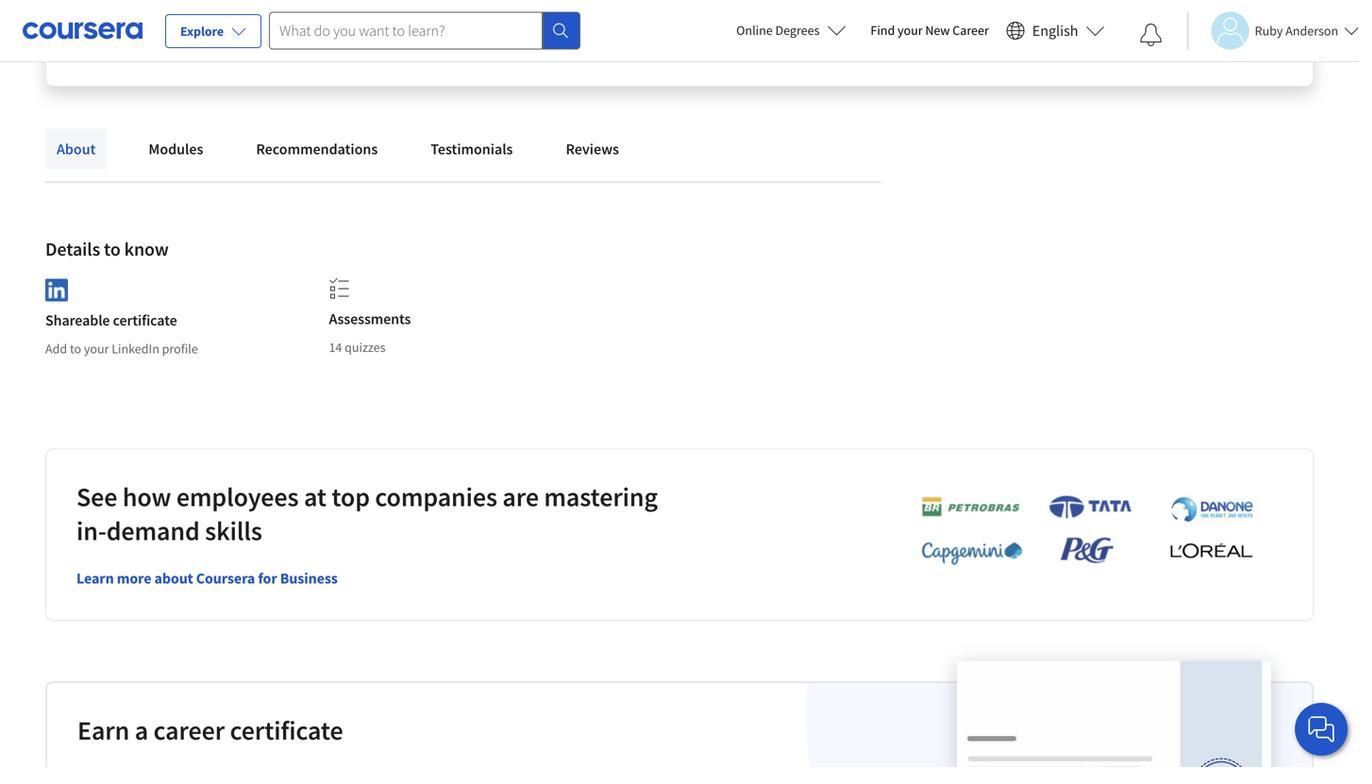 Task type: locate. For each thing, give the bounding box(es) containing it.
to right add
[[70, 341, 81, 358]]

see how employees at top companies are mastering in-demand skills
[[76, 481, 658, 548]]

week
[[788, 23, 817, 40]]

online degrees
[[736, 22, 820, 39]]

learn right the career on the top of the page
[[994, 23, 1025, 40]]

a
[[779, 23, 786, 40], [135, 714, 148, 747]]

to
[[104, 237, 121, 261], [70, 341, 81, 358]]

0 vertical spatial learn
[[994, 23, 1025, 40]]

ruby anderson button
[[1187, 12, 1359, 50]]

1 horizontal spatial certificate
[[230, 714, 343, 747]]

find
[[871, 22, 895, 39]]

1 vertical spatial certificate
[[230, 714, 343, 747]]

your for learn at your own pace
[[1042, 23, 1067, 40]]

ruby
[[1255, 22, 1283, 39]]

at
[[715, 23, 726, 40], [1028, 23, 1039, 40], [304, 481, 327, 514]]

demand
[[106, 515, 200, 548]]

learn for learn at your own pace
[[994, 23, 1025, 40]]

None search field
[[269, 12, 581, 50]]

no previous experience necessary
[[391, 23, 577, 40]]

0 horizontal spatial certificate
[[113, 311, 177, 330]]

at left own
[[1028, 23, 1039, 40]]

in-
[[76, 515, 106, 548]]

at left 11
[[715, 23, 726, 40]]

no
[[391, 23, 407, 40]]

1 vertical spatial to
[[70, 341, 81, 358]]

about link
[[45, 128, 107, 170]]

recommendations
[[256, 140, 378, 159]]

2 horizontal spatial your
[[1042, 23, 1067, 40]]

1 horizontal spatial learn
[[994, 23, 1025, 40]]

3 weeks at 11 hours a week
[[669, 23, 817, 40]]

0 vertical spatial certificate
[[113, 311, 177, 330]]

find your new career
[[871, 22, 989, 39]]

1 horizontal spatial your
[[898, 22, 923, 39]]

testimonials
[[431, 140, 513, 159]]

learn more about coursera for business
[[76, 569, 338, 588]]

1 vertical spatial learn
[[76, 569, 114, 588]]

learn at your own pace
[[994, 23, 1122, 40]]

at left top
[[304, 481, 327, 514]]

your for add to your linkedin profile
[[84, 341, 109, 358]]

certificate
[[113, 311, 177, 330], [230, 714, 343, 747]]

career
[[953, 22, 989, 39]]

earn a career certificate
[[77, 714, 343, 747]]

coursera enterprise logos image
[[893, 495, 1271, 576]]

0 horizontal spatial at
[[304, 481, 327, 514]]

your right find
[[898, 22, 923, 39]]

What do you want to learn? text field
[[269, 12, 543, 50]]

learn for learn more about coursera for business
[[76, 569, 114, 588]]

your
[[898, 22, 923, 39], [1042, 23, 1067, 40], [84, 341, 109, 358]]

0 horizontal spatial your
[[84, 341, 109, 358]]

explore
[[180, 23, 224, 40]]

learn
[[994, 23, 1025, 40], [76, 569, 114, 588]]

modules link
[[137, 128, 215, 170]]

1 horizontal spatial a
[[779, 23, 786, 40]]

hours
[[745, 23, 776, 40]]

are
[[503, 481, 539, 514]]

0 horizontal spatial to
[[70, 341, 81, 358]]

your down shareable certificate
[[84, 341, 109, 358]]

your left own
[[1042, 23, 1067, 40]]

1 horizontal spatial to
[[104, 237, 121, 261]]

1 horizontal spatial at
[[715, 23, 726, 40]]

14
[[329, 339, 342, 356]]

to for know
[[104, 237, 121, 261]]

find your new career link
[[861, 19, 999, 42]]

at inside see how employees at top companies are mastering in-demand skills
[[304, 481, 327, 514]]

0 vertical spatial to
[[104, 237, 121, 261]]

see
[[76, 481, 117, 514]]

your inside "find your new career" link
[[898, 22, 923, 39]]

earn
[[77, 714, 130, 747]]

0 horizontal spatial a
[[135, 714, 148, 747]]

0 horizontal spatial learn
[[76, 569, 114, 588]]

a right earn
[[135, 714, 148, 747]]

0 vertical spatial a
[[779, 23, 786, 40]]

modules
[[149, 140, 203, 159]]

profile
[[162, 341, 198, 358]]

show notifications image
[[1140, 24, 1163, 46]]

1 vertical spatial a
[[135, 714, 148, 747]]

explore button
[[165, 14, 262, 48]]

english
[[1033, 21, 1079, 40]]

for
[[258, 569, 277, 588]]

skills
[[205, 515, 262, 548]]

learn left more
[[76, 569, 114, 588]]

add to your linkedin profile
[[45, 341, 198, 358]]

a left week
[[779, 23, 786, 40]]

about
[[154, 569, 193, 588]]

companies
[[375, 481, 497, 514]]

to left "know"
[[104, 237, 121, 261]]



Task type: describe. For each thing, give the bounding box(es) containing it.
coursera career certificate image
[[957, 662, 1272, 768]]

top
[[332, 481, 370, 514]]

linkedin
[[112, 341, 159, 358]]

shareable
[[45, 311, 110, 330]]

assessments
[[329, 310, 411, 329]]

coursera
[[196, 569, 255, 588]]

reviews)
[[253, 23, 299, 40]]

english button
[[999, 0, 1113, 61]]

learn more about coursera for business link
[[76, 569, 338, 588]]

online
[[736, 22, 773, 39]]

(126
[[227, 23, 251, 40]]

anderson
[[1286, 22, 1339, 39]]

own
[[1069, 23, 1093, 40]]

add
[[45, 341, 67, 358]]

quizzes
[[345, 339, 386, 356]]

2 horizontal spatial at
[[1028, 23, 1039, 40]]

14 quizzes
[[329, 339, 386, 356]]

ruby anderson
[[1255, 22, 1339, 39]]

shareable certificate
[[45, 311, 177, 330]]

degrees
[[776, 22, 820, 39]]

details
[[45, 237, 100, 261]]

new
[[926, 22, 950, 39]]

pace
[[1096, 23, 1122, 40]]

experience
[[460, 23, 520, 40]]

know
[[124, 237, 169, 261]]

employees
[[176, 481, 299, 514]]

coursera image
[[23, 15, 143, 46]]

chat with us image
[[1307, 715, 1337, 745]]

previous
[[409, 23, 457, 40]]

testimonials link
[[419, 128, 524, 170]]

about
[[57, 140, 96, 159]]

details to know
[[45, 237, 169, 261]]

online degrees button
[[721, 9, 861, 51]]

more
[[117, 569, 151, 588]]

mastering
[[544, 481, 658, 514]]

business
[[280, 569, 338, 588]]

11
[[729, 23, 742, 40]]

career
[[153, 714, 225, 747]]

to for your
[[70, 341, 81, 358]]

3
[[669, 23, 676, 40]]

(126 reviews)
[[227, 23, 299, 40]]

reviews
[[566, 140, 619, 159]]

how
[[123, 481, 171, 514]]

weeks
[[678, 23, 713, 40]]

necessary
[[522, 23, 577, 40]]

recommendations link
[[245, 128, 389, 170]]

reviews link
[[555, 128, 631, 170]]



Task type: vqa. For each thing, say whether or not it's contained in the screenshot.
the related to programs?
no



